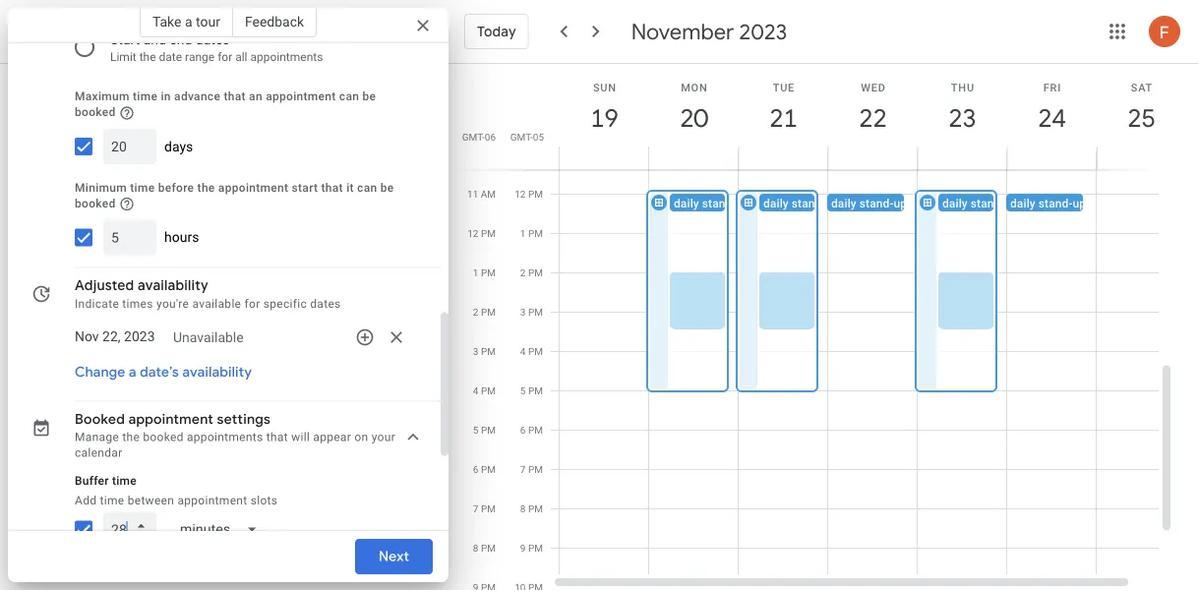 Task type: locate. For each thing, give the bounding box(es) containing it.
daily
[[674, 197, 699, 211], [763, 197, 789, 211], [831, 197, 857, 211], [942, 197, 968, 211], [1010, 197, 1036, 211]]

0 horizontal spatial 6
[[473, 464, 479, 476]]

daily down '20'
[[674, 197, 699, 211]]

0 horizontal spatial gmt-
[[462, 131, 485, 143]]

stand- down tuesday, november 21 element
[[792, 197, 826, 211]]

7 pm
[[520, 464, 543, 476], [473, 503, 496, 515]]

0 horizontal spatial 2
[[473, 306, 479, 318]]

wed 22
[[858, 81, 886, 134]]

3 daily from the left
[[831, 197, 857, 211]]

0 horizontal spatial 12
[[468, 228, 479, 240]]

0 vertical spatial 12
[[515, 188, 526, 200]]

2 daily from the left
[[763, 197, 789, 211]]

time inside minimum time before the appointment start that it can be booked
[[130, 181, 155, 195]]

a up the end
[[185, 13, 192, 30]]

1 horizontal spatial 1
[[520, 228, 526, 240]]

0 vertical spatial a
[[185, 13, 192, 30]]

0 vertical spatial the
[[139, 50, 156, 64]]

time right buffer
[[112, 474, 137, 488]]

0 horizontal spatial be
[[362, 90, 376, 103]]

12 pm down 11 am
[[468, 228, 496, 240]]

1 horizontal spatial 8 pm
[[520, 503, 543, 515]]

that left will
[[266, 431, 288, 444]]

november 2023
[[631, 18, 787, 45]]

11 am
[[467, 188, 496, 200]]

and
[[143, 31, 166, 47]]

8 pm up the 9 pm
[[520, 503, 543, 515]]

1 vertical spatial 3 pm
[[473, 346, 496, 358]]

0 horizontal spatial 5
[[473, 424, 479, 436]]

daily down '23'
[[942, 197, 968, 211]]

12
[[515, 188, 526, 200], [468, 228, 479, 240]]

next button
[[355, 533, 433, 580]]

4 daily from the left
[[942, 197, 968, 211]]

6 pm
[[520, 424, 543, 436], [473, 464, 496, 476]]

0 vertical spatial 7 pm
[[520, 464, 543, 476]]

stand- down thursday, november 23 element
[[971, 197, 1005, 211]]

for left all
[[218, 50, 232, 64]]

the inside start and end dates limit the date range for all appointments
[[139, 50, 156, 64]]

0 vertical spatial 12 pm
[[515, 188, 543, 200]]

daily stand-up down monday, november 20 element
[[674, 197, 750, 211]]

1 horizontal spatial 3 pm
[[520, 306, 543, 318]]

0 vertical spatial 6
[[520, 424, 526, 436]]

gmt- for 06
[[462, 131, 485, 143]]

daily stand-up for 2nd daily stand-up button from the right
[[942, 197, 1018, 211]]

mon
[[681, 81, 708, 93]]

2 daily stand-up from the left
[[763, 197, 839, 211]]

dates right specific
[[310, 297, 341, 311]]

05
[[533, 131, 544, 143]]

1 horizontal spatial 4
[[520, 346, 526, 358]]

0 vertical spatial 3
[[520, 306, 526, 318]]

0 vertical spatial 1
[[520, 228, 526, 240]]

4 pm
[[520, 346, 543, 358], [473, 385, 496, 397]]

daily stand-up button down friday, november 24 element
[[1006, 194, 1123, 212]]

the right manage
[[122, 431, 140, 444]]

0 vertical spatial 2
[[520, 267, 526, 279]]

the
[[139, 50, 156, 64], [197, 181, 215, 195], [122, 431, 140, 444]]

appointments down settings
[[187, 431, 263, 444]]

booked down the maximum at top left
[[75, 105, 116, 119]]

1 horizontal spatial 7 pm
[[520, 464, 543, 476]]

take a tour button
[[140, 6, 233, 37]]

sat
[[1131, 81, 1153, 93]]

3 daily stand-up from the left
[[831, 197, 907, 211]]

1 horizontal spatial a
[[185, 13, 192, 30]]

1 horizontal spatial 5
[[520, 385, 526, 397]]

1 gmt- from the left
[[462, 131, 485, 143]]

time for minimum
[[130, 181, 155, 195]]

21 column header
[[738, 64, 828, 170]]

3
[[520, 306, 526, 318], [473, 346, 479, 358]]

12 down 11
[[468, 228, 479, 240]]

0 vertical spatial 4
[[520, 346, 526, 358]]

1 up from the left
[[736, 197, 750, 211]]

can right 'it'
[[357, 181, 377, 195]]

daily down 21 at right top
[[763, 197, 789, 211]]

booked
[[75, 105, 116, 119], [75, 197, 116, 210], [143, 431, 184, 444]]

time
[[133, 90, 158, 103], [130, 181, 155, 195], [112, 474, 137, 488], [100, 494, 124, 507]]

next
[[379, 548, 409, 566]]

that inside minimum time before the appointment start that it can be booked
[[321, 181, 343, 195]]

3 up from the left
[[894, 197, 907, 211]]

5 pm
[[520, 385, 543, 397], [473, 424, 496, 436]]

22
[[858, 102, 886, 134]]

minimum
[[75, 181, 127, 195]]

a
[[185, 13, 192, 30], [129, 364, 136, 381]]

1 vertical spatial 2 pm
[[473, 306, 496, 318]]

1 horizontal spatial 7
[[520, 464, 526, 476]]

gmt- left gmt-05 on the top of the page
[[462, 131, 485, 143]]

daily stand-up down 24
[[1010, 197, 1086, 211]]

1 pm down gmt-05 on the top of the page
[[520, 228, 543, 240]]

stand- down wednesday, november 22 element
[[860, 197, 894, 211]]

0 vertical spatial 2 pm
[[520, 267, 543, 279]]

1 vertical spatial 4 pm
[[473, 385, 496, 397]]

1 horizontal spatial gmt-
[[510, 131, 533, 143]]

1 daily stand-up from the left
[[674, 197, 750, 211]]

can inside minimum time before the appointment start that it can be booked
[[357, 181, 377, 195]]

that left an
[[224, 90, 246, 103]]

up down 24 column header
[[1005, 197, 1018, 211]]

1 vertical spatial 4
[[473, 385, 479, 397]]

1 horizontal spatial that
[[266, 431, 288, 444]]

5 daily from the left
[[1010, 197, 1036, 211]]

0 horizontal spatial 1
[[473, 267, 479, 279]]

an
[[249, 90, 263, 103]]

that left 'it'
[[321, 181, 343, 195]]

grid containing 19
[[456, 64, 1187, 590]]

2 vertical spatial booked
[[143, 431, 184, 444]]

november
[[631, 18, 734, 45]]

12 pm right the am
[[515, 188, 543, 200]]

thu
[[951, 81, 975, 93]]

time left in at the top left
[[133, 90, 158, 103]]

4 daily stand-up button from the left
[[938, 194, 1055, 212]]

wednesday, november 22 element
[[850, 95, 896, 141]]

appointment left start
[[218, 181, 289, 195]]

daily stand-up button
[[670, 194, 786, 212], [759, 194, 876, 212], [827, 194, 943, 212], [938, 194, 1055, 212], [1006, 194, 1123, 212]]

daily down wednesday, november 22 element
[[831, 197, 857, 211]]

0 horizontal spatial 8
[[473, 543, 479, 554]]

adjusted availability indicate times you're available for specific dates
[[75, 277, 341, 311]]

fri
[[1043, 81, 1062, 93]]

daily stand-up button down thursday, november 23 element
[[938, 194, 1055, 212]]

1 horizontal spatial 2
[[520, 267, 526, 279]]

1 vertical spatial the
[[197, 181, 215, 195]]

1 down gmt-05 on the top of the page
[[520, 228, 526, 240]]

can up 'it'
[[339, 90, 359, 103]]

for left specific
[[244, 297, 260, 311]]

daily down friday, november 24 element
[[1010, 197, 1036, 211]]

7
[[520, 464, 526, 476], [473, 503, 479, 515]]

pm
[[528, 188, 543, 200], [481, 228, 496, 240], [528, 228, 543, 240], [481, 267, 496, 279], [528, 267, 543, 279], [481, 306, 496, 318], [528, 306, 543, 318], [481, 346, 496, 358], [528, 346, 543, 358], [481, 385, 496, 397], [528, 385, 543, 397], [481, 424, 496, 436], [528, 424, 543, 436], [481, 464, 496, 476], [528, 464, 543, 476], [481, 503, 496, 515], [528, 503, 543, 515], [481, 543, 496, 554], [528, 543, 543, 554]]

availability down 'unavailable'
[[182, 364, 252, 381]]

appointments inside start and end dates limit the date range for all appointments
[[250, 50, 323, 64]]

appointment
[[266, 90, 336, 103], [218, 181, 289, 195], [129, 411, 213, 429], [178, 494, 247, 507]]

daily stand-up button down tuesday, november 21 element
[[759, 194, 876, 212]]

dates inside "adjusted availability indicate times you're available for specific dates"
[[310, 297, 341, 311]]

tue 21
[[768, 81, 796, 134]]

daily for third daily stand-up button from the right
[[831, 197, 857, 211]]

appointments
[[250, 50, 323, 64], [187, 431, 263, 444]]

0 vertical spatial 3 pm
[[520, 306, 543, 318]]

0 vertical spatial for
[[218, 50, 232, 64]]

appointment left slots in the bottom left of the page
[[178, 494, 247, 507]]

appointments down 'feedback' button
[[250, 50, 323, 64]]

daily for 1st daily stand-up button from right
[[1010, 197, 1036, 211]]

2 vertical spatial the
[[122, 431, 140, 444]]

stand- down friday, november 24 element
[[1039, 197, 1073, 211]]

stand- down monday, november 20 element
[[702, 197, 736, 211]]

1 horizontal spatial for
[[244, 297, 260, 311]]

6
[[520, 424, 526, 436], [473, 464, 479, 476]]

5 up from the left
[[1073, 197, 1086, 211]]

21
[[768, 102, 796, 134]]

booked inside minimum time before the appointment start that it can be booked
[[75, 197, 116, 210]]

1 pm down 11 am
[[473, 267, 496, 279]]

19
[[589, 102, 617, 134]]

gmt-
[[462, 131, 485, 143], [510, 131, 533, 143]]

2 vertical spatial that
[[266, 431, 288, 444]]

1 vertical spatial 6
[[473, 464, 479, 476]]

0 vertical spatial that
[[224, 90, 246, 103]]

grid
[[456, 64, 1187, 590]]

4 daily stand-up from the left
[[942, 197, 1018, 211]]

0 horizontal spatial 2 pm
[[473, 306, 496, 318]]

22 column header
[[827, 64, 918, 170]]

daily stand-up button down monday, november 20 element
[[670, 194, 786, 212]]

0 horizontal spatial 3 pm
[[473, 346, 496, 358]]

daily for 1st daily stand-up button from left
[[674, 197, 699, 211]]

1 vertical spatial booked
[[75, 197, 116, 210]]

1 vertical spatial can
[[357, 181, 377, 195]]

1 vertical spatial 8 pm
[[473, 543, 496, 554]]

1 vertical spatial for
[[244, 297, 260, 311]]

time inside maximum time in advance that an appointment can be booked
[[133, 90, 158, 103]]

tuesday, november 21 element
[[761, 95, 806, 141]]

daily stand-up down thursday, november 23 element
[[942, 197, 1018, 211]]

1 horizontal spatial be
[[380, 181, 394, 195]]

before
[[158, 181, 194, 195]]

gmt- right 06 in the left top of the page
[[510, 131, 533, 143]]

time left before
[[130, 181, 155, 195]]

1 horizontal spatial 1 pm
[[520, 228, 543, 240]]

daily stand-up down tuesday, november 21 element
[[763, 197, 839, 211]]

change
[[75, 364, 125, 381]]

25
[[1126, 102, 1154, 134]]

up down wednesday, november 22 element
[[894, 197, 907, 211]]

1 stand- from the left
[[702, 197, 736, 211]]

be
[[362, 90, 376, 103], [380, 181, 394, 195]]

0 vertical spatial 8
[[520, 503, 526, 515]]

saturday, november 25 element
[[1119, 95, 1164, 141]]

2 pm
[[520, 267, 543, 279], [473, 306, 496, 318]]

0 horizontal spatial 3
[[473, 346, 479, 358]]

0 vertical spatial 7
[[520, 464, 526, 476]]

25 column header
[[1096, 64, 1186, 170]]

23 column header
[[917, 64, 1007, 170]]

booked down minimum
[[75, 197, 116, 210]]

it
[[346, 181, 354, 195]]

daily stand-up down the 22
[[831, 197, 907, 211]]

1 daily stand-up button from the left
[[670, 194, 786, 212]]

0 vertical spatial booked
[[75, 105, 116, 119]]

1 vertical spatial 1 pm
[[473, 267, 496, 279]]

availability up you're
[[138, 277, 209, 295]]

can inside maximum time in advance that an appointment can be booked
[[339, 90, 359, 103]]

0 horizontal spatial 4
[[473, 385, 479, 397]]

8 pm
[[520, 503, 543, 515], [473, 543, 496, 554]]

limit
[[110, 50, 136, 64]]

0 vertical spatial appointments
[[250, 50, 323, 64]]

2023
[[739, 18, 787, 45]]

1 horizontal spatial 3
[[520, 306, 526, 318]]

daily stand-up
[[674, 197, 750, 211], [763, 197, 839, 211], [831, 197, 907, 211], [942, 197, 1018, 211], [1010, 197, 1086, 211]]

8 pm left 9
[[473, 543, 496, 554]]

0 vertical spatial dates
[[196, 31, 230, 47]]

0 horizontal spatial dates
[[196, 31, 230, 47]]

1 horizontal spatial 8
[[520, 503, 526, 515]]

0 horizontal spatial for
[[218, 50, 232, 64]]

start and end dates limit the date range for all appointments
[[110, 31, 323, 64]]

a left date's
[[129, 364, 136, 381]]

feedback button
[[233, 6, 317, 37]]

the down the "and"
[[139, 50, 156, 64]]

1 horizontal spatial dates
[[310, 297, 341, 311]]

dates inside start and end dates limit the date range for all appointments
[[196, 31, 230, 47]]

appointment right an
[[266, 90, 336, 103]]

2
[[520, 267, 526, 279], [473, 306, 479, 318]]

up down 22 column header
[[826, 197, 839, 211]]

1 vertical spatial 12
[[468, 228, 479, 240]]

1 horizontal spatial 12
[[515, 188, 526, 200]]

gmt-06
[[462, 131, 496, 143]]

1 horizontal spatial 12 pm
[[515, 188, 543, 200]]

up down 21 column header
[[736, 197, 750, 211]]

0 vertical spatial availability
[[138, 277, 209, 295]]

1 horizontal spatial 5 pm
[[520, 385, 543, 397]]

12 right the am
[[515, 188, 526, 200]]

0 horizontal spatial 6 pm
[[473, 464, 496, 476]]

1 vertical spatial 7 pm
[[473, 503, 496, 515]]

appointment inside booked appointment settings manage the booked appointments that will appear on your calendar
[[129, 411, 213, 429]]

sat 25
[[1126, 81, 1154, 134]]

0 horizontal spatial 7
[[473, 503, 479, 515]]

am
[[481, 188, 496, 200]]

1 daily from the left
[[674, 197, 699, 211]]

12 pm
[[515, 188, 543, 200], [468, 228, 496, 240]]

1 vertical spatial 2
[[473, 306, 479, 318]]

5 daily stand-up from the left
[[1010, 197, 1086, 211]]

1 vertical spatial 3
[[473, 346, 479, 358]]

0 horizontal spatial 12 pm
[[468, 228, 496, 240]]

the right before
[[197, 181, 215, 195]]

times
[[122, 297, 153, 311]]

your
[[372, 431, 396, 444]]

change a date's availability
[[75, 364, 252, 381]]

1 vertical spatial availability
[[182, 364, 252, 381]]

sunday, november 19 element
[[582, 95, 627, 141]]

2 gmt- from the left
[[510, 131, 533, 143]]

booked inside booked appointment settings manage the booked appointments that will appear on your calendar
[[143, 431, 184, 444]]

2 horizontal spatial that
[[321, 181, 343, 195]]

1 vertical spatial that
[[321, 181, 343, 195]]

0 horizontal spatial a
[[129, 364, 136, 381]]

Buffer time number field
[[111, 512, 149, 548]]

can
[[339, 90, 359, 103], [357, 181, 377, 195]]

be inside minimum time before the appointment start that it can be booked
[[380, 181, 394, 195]]

8 left 9
[[473, 543, 479, 554]]

that
[[224, 90, 246, 103], [321, 181, 343, 195], [266, 431, 288, 444]]

daily stand-up for third daily stand-up button from the right
[[831, 197, 907, 211]]

1 horizontal spatial 4 pm
[[520, 346, 543, 358]]

1 vertical spatial dates
[[310, 297, 341, 311]]

0 horizontal spatial that
[[224, 90, 246, 103]]

1 horizontal spatial 6 pm
[[520, 424, 543, 436]]

booked up buffer time add time between appointment slots
[[143, 431, 184, 444]]

daily stand-up for 1st daily stand-up button from right
[[1010, 197, 1086, 211]]

2 stand- from the left
[[792, 197, 826, 211]]

1 down 11
[[473, 267, 479, 279]]

start
[[110, 31, 140, 47]]

stand-
[[702, 197, 736, 211], [792, 197, 826, 211], [860, 197, 894, 211], [971, 197, 1005, 211], [1039, 197, 1073, 211]]

0 horizontal spatial 5 pm
[[473, 424, 496, 436]]

appointment down change a date's availability button
[[129, 411, 213, 429]]

appointment inside maximum time in advance that an appointment can be booked
[[266, 90, 336, 103]]

0 vertical spatial 4 pm
[[520, 346, 543, 358]]

8 up 9
[[520, 503, 526, 515]]

appointment inside buffer time add time between appointment slots
[[178, 494, 247, 507]]

20 column header
[[648, 64, 739, 170]]

up down friday, november 24 element
[[1073, 197, 1086, 211]]

calendar
[[75, 446, 122, 460]]

specific
[[263, 297, 307, 311]]

1 vertical spatial be
[[380, 181, 394, 195]]

buffer
[[75, 474, 109, 488]]

dates down tour
[[196, 31, 230, 47]]

5 stand- from the left
[[1039, 197, 1073, 211]]

daily stand-up button down wednesday, november 22 element
[[827, 194, 943, 212]]



Task type: vqa. For each thing, say whether or not it's contained in the screenshot.
bottom 30
no



Task type: describe. For each thing, give the bounding box(es) containing it.
the inside booked appointment settings manage the booked appointments that will appear on your calendar
[[122, 431, 140, 444]]

take
[[152, 13, 181, 30]]

you're
[[156, 297, 189, 311]]

daily for 4th daily stand-up button from the right
[[763, 197, 789, 211]]

advance
[[174, 90, 221, 103]]

daily for 2nd daily stand-up button from the right
[[942, 197, 968, 211]]

Date text field
[[75, 325, 155, 349]]

availability inside "adjusted availability indicate times you're available for specific dates"
[[138, 277, 209, 295]]

daily stand-up for 1st daily stand-up button from left
[[674, 197, 750, 211]]

on
[[355, 431, 368, 444]]

monday, november 20 element
[[671, 95, 717, 141]]

0 horizontal spatial 8 pm
[[473, 543, 496, 554]]

appointments inside booked appointment settings manage the booked appointments that will appear on your calendar
[[187, 431, 263, 444]]

1 vertical spatial 12 pm
[[468, 228, 496, 240]]

tour
[[196, 13, 220, 30]]

thu 23
[[947, 81, 975, 134]]

3 stand- from the left
[[860, 197, 894, 211]]

0 vertical spatial 1 pm
[[520, 228, 543, 240]]

2 up from the left
[[826, 197, 839, 211]]

1 vertical spatial 1
[[473, 267, 479, 279]]

booked appointment settings manage the booked appointments that will appear on your calendar
[[75, 411, 396, 460]]

add
[[75, 494, 97, 507]]

0 vertical spatial 6 pm
[[520, 424, 543, 436]]

a for change
[[129, 364, 136, 381]]

11
[[467, 188, 478, 200]]

3 daily stand-up button from the left
[[827, 194, 943, 212]]

24 column header
[[1006, 64, 1097, 170]]

gmt- for 05
[[510, 131, 533, 143]]

1 vertical spatial 7
[[473, 503, 479, 515]]

5 daily stand-up button from the left
[[1006, 194, 1123, 212]]

19 column header
[[559, 64, 649, 170]]

will
[[291, 431, 310, 444]]

end
[[170, 31, 192, 47]]

buffer time add time between appointment slots
[[75, 474, 278, 507]]

start
[[292, 181, 318, 195]]

time for buffer
[[112, 474, 137, 488]]

availability inside change a date's availability button
[[182, 364, 252, 381]]

0 horizontal spatial 1 pm
[[473, 267, 496, 279]]

appointment inside minimum time before the appointment start that it can be booked
[[218, 181, 289, 195]]

maximum time in advance that an appointment can be booked
[[75, 90, 376, 119]]

mon 20
[[679, 81, 708, 134]]

0 vertical spatial 5
[[520, 385, 526, 397]]

today
[[477, 23, 516, 40]]

0 vertical spatial 8 pm
[[520, 503, 543, 515]]

friday, november 24 element
[[1029, 95, 1075, 141]]

Maximum days in advance that an appointment can be booked number field
[[111, 129, 149, 164]]

the inside minimum time before the appointment start that it can be booked
[[197, 181, 215, 195]]

1 vertical spatial 8
[[473, 543, 479, 554]]

2 daily stand-up button from the left
[[759, 194, 876, 212]]

4 up from the left
[[1005, 197, 1018, 211]]

that inside maximum time in advance that an appointment can be booked
[[224, 90, 246, 103]]

date
[[159, 50, 182, 64]]

slots
[[251, 494, 278, 507]]

days
[[164, 138, 193, 154]]

take a tour
[[152, 13, 220, 30]]

settings
[[217, 411, 271, 429]]

booked inside maximum time in advance that an appointment can be booked
[[75, 105, 116, 119]]

range
[[185, 50, 215, 64]]

maximum
[[75, 90, 130, 103]]

tue
[[773, 81, 795, 93]]

indicate
[[75, 297, 119, 311]]

feedback
[[245, 13, 304, 30]]

20
[[679, 102, 707, 134]]

9 pm
[[520, 543, 543, 554]]

minimum time before the appointment start that it can be booked
[[75, 181, 394, 210]]

in
[[161, 90, 171, 103]]

1 horizontal spatial 2 pm
[[520, 267, 543, 279]]

adjusted
[[75, 277, 134, 295]]

change a date's availability button
[[67, 355, 260, 390]]

wed
[[861, 81, 886, 93]]

time right add
[[100, 494, 124, 507]]

Minimum amount of hours before the start of the appointment that it can be booked number field
[[111, 220, 149, 255]]

that inside booked appointment settings manage the booked appointments that will appear on your calendar
[[266, 431, 288, 444]]

fri 24
[[1037, 81, 1065, 134]]

be inside maximum time in advance that an appointment can be booked
[[362, 90, 376, 103]]

0 horizontal spatial 7 pm
[[473, 503, 496, 515]]

a for take
[[185, 13, 192, 30]]

9
[[520, 543, 526, 554]]

sun
[[593, 81, 617, 93]]

manage
[[75, 431, 119, 444]]

gmt-05
[[510, 131, 544, 143]]

unavailable
[[173, 329, 244, 345]]

1 vertical spatial 5 pm
[[473, 424, 496, 436]]

4 stand- from the left
[[971, 197, 1005, 211]]

booked
[[75, 411, 125, 429]]

thursday, november 23 element
[[940, 95, 985, 141]]

today button
[[464, 8, 529, 55]]

all
[[235, 50, 247, 64]]

date's
[[140, 364, 179, 381]]

appear
[[313, 431, 351, 444]]

between
[[128, 494, 174, 507]]

time for maximum
[[133, 90, 158, 103]]

1 horizontal spatial 6
[[520, 424, 526, 436]]

1 vertical spatial 6 pm
[[473, 464, 496, 476]]

for inside start and end dates limit the date range for all appointments
[[218, 50, 232, 64]]

24
[[1037, 102, 1065, 134]]

for inside "adjusted availability indicate times you're available for specific dates"
[[244, 297, 260, 311]]

available
[[192, 297, 241, 311]]

23
[[947, 102, 975, 134]]

sun 19
[[589, 81, 617, 134]]

hours
[[164, 229, 199, 246]]

daily stand-up for 4th daily stand-up button from the right
[[763, 197, 839, 211]]

06
[[485, 131, 496, 143]]

0 horizontal spatial 4 pm
[[473, 385, 496, 397]]



